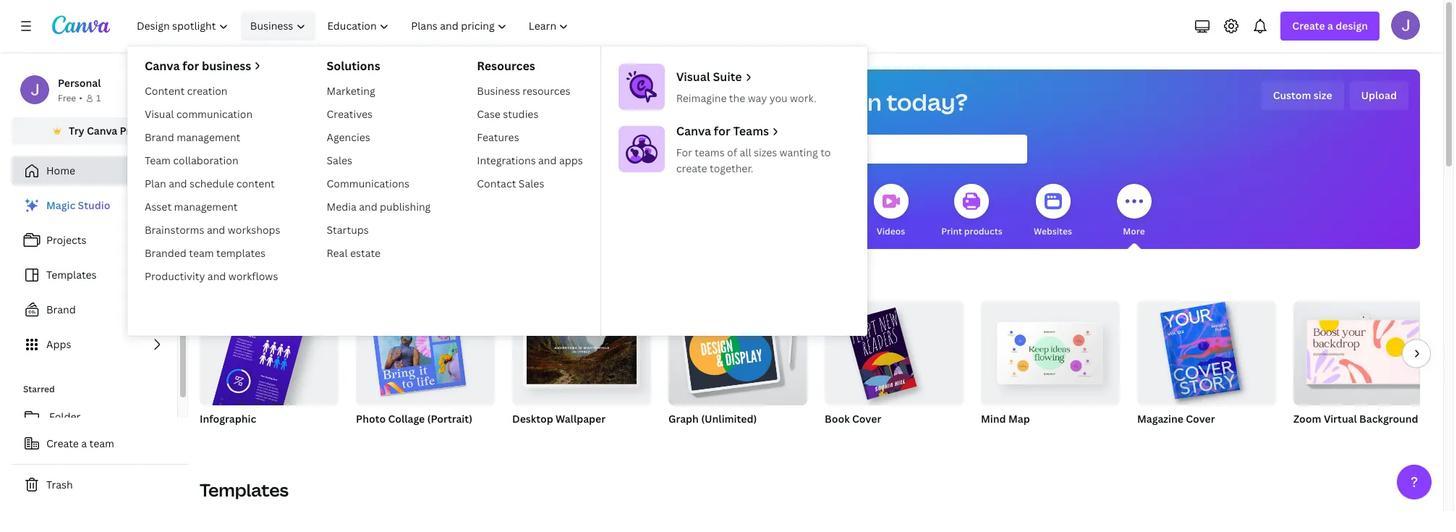 Task type: locate. For each thing, give the bounding box(es) containing it.
create down folder
[[46, 436, 79, 450]]

0 horizontal spatial brand
[[46, 303, 76, 316]]

0 vertical spatial team
[[189, 246, 214, 260]]

for up content creation
[[183, 58, 199, 74]]

1 horizontal spatial try
[[200, 272, 220, 290]]

list
[[12, 191, 177, 359]]

1 vertical spatial business
[[477, 84, 520, 98]]

schedule
[[190, 177, 234, 190]]

0 vertical spatial business
[[250, 19, 293, 33]]

1 vertical spatial for
[[714, 123, 731, 139]]

1 horizontal spatial for
[[714, 123, 731, 139]]

2 cover from the left
[[1187, 412, 1216, 426]]

create inside button
[[46, 436, 79, 450]]

all
[[740, 145, 752, 159]]

wanting
[[780, 145, 818, 159]]

× left 11
[[1153, 431, 1157, 443]]

1 horizontal spatial design
[[1336, 19, 1369, 33]]

try inside button
[[69, 124, 84, 138]]

1 vertical spatial templates
[[200, 478, 289, 502]]

0 vertical spatial brand
[[145, 130, 174, 144]]

visual
[[677, 69, 711, 85], [145, 107, 174, 121]]

team
[[189, 246, 214, 260], [89, 436, 114, 450]]

11
[[1159, 431, 1168, 443]]

0 vertical spatial create
[[1293, 19, 1326, 33]]

cover inside book cover group
[[853, 412, 882, 426]]

and down the asset management link at top left
[[207, 223, 225, 237]]

0 horizontal spatial try
[[69, 124, 84, 138]]

1 vertical spatial management
[[174, 200, 238, 214]]

custom
[[1274, 88, 1312, 102]]

management
[[177, 130, 241, 144], [174, 200, 238, 214]]

a inside create a team button
[[81, 436, 87, 450]]

try down branded team templates link
[[200, 272, 220, 290]]

brand
[[145, 130, 174, 144], [46, 303, 76, 316]]

cover right magazine
[[1187, 412, 1216, 426]]

design left the jacob simon icon
[[1336, 19, 1369, 33]]

1 cover from the left
[[853, 412, 882, 426]]

plan
[[145, 177, 166, 190]]

projects link
[[12, 226, 177, 255]]

brand up team
[[145, 130, 174, 144]]

real estate
[[327, 246, 381, 260]]

visual up reimagine
[[677, 69, 711, 85]]

create a design button
[[1281, 12, 1380, 41]]

and for publishing
[[359, 200, 378, 214]]

cover right book
[[853, 412, 882, 426]]

workshops
[[228, 223, 280, 237]]

1 horizontal spatial ×
[[1153, 431, 1157, 443]]

branded team templates
[[145, 246, 266, 260]]

1 vertical spatial brand
[[46, 303, 76, 316]]

None search field
[[593, 135, 1027, 164]]

desktop
[[512, 412, 553, 426]]

team up productivity and workflows
[[189, 246, 214, 260]]

desktop wallpaper
[[512, 412, 606, 426]]

1
[[96, 92, 101, 104]]

0 vertical spatial visual
[[677, 69, 711, 85]]

home
[[46, 164, 75, 177]]

0 horizontal spatial for
[[183, 58, 199, 74]]

starred
[[23, 383, 55, 395]]

brand management link
[[139, 126, 286, 149]]

what will you design today?
[[652, 86, 968, 117]]

canva left pro on the top left of the page
[[87, 124, 117, 138]]

for up of
[[714, 123, 731, 139]]

1 vertical spatial team
[[89, 436, 114, 450]]

workflows
[[229, 269, 278, 283]]

studio
[[78, 198, 110, 212]]

1 horizontal spatial visual
[[677, 69, 711, 85]]

0 vertical spatial try
[[69, 124, 84, 138]]

1 horizontal spatial cover
[[1187, 412, 1216, 426]]

0 horizontal spatial a
[[81, 436, 87, 450]]

sales down the integrations and apps link
[[519, 177, 545, 190]]

free
[[58, 92, 76, 104]]

(portrait)
[[428, 412, 473, 426]]

content creation
[[145, 84, 228, 98]]

creatives link
[[321, 103, 437, 126]]

infographic 800 × 2000 px
[[200, 412, 261, 443]]

sales
[[327, 153, 353, 167], [519, 177, 545, 190]]

0 vertical spatial templates
[[46, 268, 97, 282]]

create for create a team
[[46, 436, 79, 450]]

0 horizontal spatial templates
[[46, 268, 97, 282]]

team collaboration link
[[139, 149, 286, 172]]

sales down agencies
[[327, 153, 353, 167]]

0 vertical spatial a
[[1328, 19, 1334, 33]]

canva up for in the left of the page
[[677, 123, 712, 139]]

team
[[145, 153, 171, 167]]

projects
[[46, 233, 86, 247]]

you inside business menu
[[770, 91, 788, 105]]

management down plan and schedule content
[[174, 200, 238, 214]]

products
[[965, 225, 1003, 237]]

team inside button
[[89, 436, 114, 450]]

canva
[[145, 58, 180, 74], [677, 123, 712, 139], [87, 124, 117, 138]]

zoom virtual background
[[1294, 412, 1419, 426]]

a inside create a design dropdown button
[[1328, 19, 1334, 33]]

contact sales
[[477, 177, 545, 190]]

templates down the projects
[[46, 268, 97, 282]]

cover
[[853, 412, 882, 426], [1187, 412, 1216, 426]]

canva for business link
[[145, 58, 280, 74]]

zoom virtual background group
[[1294, 295, 1433, 444]]

0 horizontal spatial design
[[808, 86, 882, 117]]

visual for visual communication
[[145, 107, 174, 121]]

business up case studies
[[477, 84, 520, 98]]

cover inside magazine cover 8.5 × 11 in
[[1187, 412, 1216, 426]]

1 horizontal spatial a
[[1328, 19, 1334, 33]]

try down •
[[69, 124, 84, 138]]

book
[[825, 412, 850, 426]]

a down "folder" button
[[81, 436, 87, 450]]

visual for visual suite
[[677, 69, 711, 85]]

1 × from the left
[[219, 431, 223, 443]]

photo collage (portrait) group
[[356, 301, 495, 444]]

canva for canva for business
[[145, 58, 180, 74]]

resources
[[523, 84, 571, 98]]

what
[[652, 86, 714, 117]]

create a team button
[[12, 429, 188, 458]]

1 horizontal spatial sales
[[519, 177, 545, 190]]

folder link
[[12, 402, 177, 431]]

create for create a design
[[1293, 19, 1326, 33]]

0 horizontal spatial create
[[46, 436, 79, 450]]

templates down 800 × 2000 px button
[[200, 478, 289, 502]]

and right "plan" at the left of the page
[[169, 177, 187, 190]]

0 horizontal spatial canva
[[87, 124, 117, 138]]

zoom
[[1294, 412, 1322, 426]]

book cover
[[825, 412, 882, 426]]

1 horizontal spatial team
[[189, 246, 214, 260]]

create up custom size
[[1293, 19, 1326, 33]]

real estate link
[[321, 242, 437, 265]]

team collaboration
[[145, 153, 239, 167]]

1 horizontal spatial canva
[[145, 58, 180, 74]]

and down communications
[[359, 200, 378, 214]]

1 horizontal spatial create
[[1293, 19, 1326, 33]]

1 vertical spatial visual
[[145, 107, 174, 121]]

a for team
[[81, 436, 87, 450]]

management down "visual communication" link
[[177, 130, 241, 144]]

0 horizontal spatial sales
[[327, 153, 353, 167]]

jacob simon image
[[1392, 11, 1421, 40]]

book cover group
[[825, 295, 964, 444]]

2 horizontal spatial canva
[[677, 123, 712, 139]]

brand inside business menu
[[145, 130, 174, 144]]

1 vertical spatial sales
[[519, 177, 545, 190]]

× right "800" at the left bottom of the page
[[219, 431, 223, 443]]

0 horizontal spatial cover
[[853, 412, 882, 426]]

productivity and workflows
[[145, 269, 278, 283]]

1 vertical spatial create
[[46, 436, 79, 450]]

studies
[[503, 107, 539, 121]]

0 horizontal spatial team
[[89, 436, 114, 450]]

home link
[[12, 156, 188, 185]]

integrations and apps
[[477, 153, 583, 167]]

brand link
[[12, 295, 177, 324]]

integrations
[[477, 153, 536, 167]]

and left apps
[[539, 153, 557, 167]]

reimagine the way you work.
[[677, 91, 817, 105]]

brand up apps
[[46, 303, 76, 316]]

design up to
[[808, 86, 882, 117]]

business up business
[[250, 19, 293, 33]]

content
[[236, 177, 275, 190]]

1 vertical spatial a
[[81, 436, 87, 450]]

templates inside list
[[46, 268, 97, 282]]

1 horizontal spatial brand
[[145, 130, 174, 144]]

media and publishing link
[[321, 195, 437, 219]]

0 horizontal spatial visual
[[145, 107, 174, 121]]

1 vertical spatial try
[[200, 272, 220, 290]]

try
[[69, 124, 84, 138], [200, 272, 220, 290]]

2 × from the left
[[1153, 431, 1157, 443]]

create inside dropdown button
[[1293, 19, 1326, 33]]

features
[[477, 130, 519, 144]]

features link
[[471, 126, 589, 149]]

you right 'way'
[[770, 91, 788, 105]]

canva up content
[[145, 58, 180, 74]]

business inside popup button
[[250, 19, 293, 33]]

team inside business menu
[[189, 246, 214, 260]]

business inside menu
[[477, 84, 520, 98]]

communications
[[327, 177, 410, 190]]

graph
[[669, 412, 699, 426]]

1 horizontal spatial business
[[477, 84, 520, 98]]

case
[[477, 107, 501, 121]]

teams
[[695, 145, 725, 159]]

business
[[250, 19, 293, 33], [477, 84, 520, 98]]

×
[[219, 431, 223, 443], [1153, 431, 1157, 443]]

team down "folder" button
[[89, 436, 114, 450]]

a up 'size'
[[1328, 19, 1334, 33]]

design
[[1336, 19, 1369, 33], [808, 86, 882, 117]]

and down branded team templates link
[[208, 269, 226, 283]]

visual down content
[[145, 107, 174, 121]]

1 horizontal spatial templates
[[200, 478, 289, 502]]

today?
[[887, 86, 968, 117]]

communication
[[176, 107, 253, 121]]

0 vertical spatial for
[[183, 58, 199, 74]]

0 vertical spatial design
[[1336, 19, 1369, 33]]

mind map
[[982, 412, 1031, 426]]

0 vertical spatial management
[[177, 130, 241, 144]]

0 horizontal spatial business
[[250, 19, 293, 33]]

graph (unlimited) group
[[669, 301, 808, 444]]

0 horizontal spatial ×
[[219, 431, 223, 443]]

group
[[198, 291, 339, 475], [825, 295, 964, 405], [982, 295, 1121, 405], [1138, 295, 1277, 405], [1294, 295, 1433, 405], [356, 301, 495, 405], [512, 301, 651, 405], [669, 301, 808, 405]]

agencies
[[327, 130, 370, 144]]

content creation link
[[139, 80, 286, 103]]

contact
[[477, 177, 516, 190]]

more button
[[1117, 174, 1152, 249]]

create a team
[[46, 436, 114, 450]]

and
[[539, 153, 557, 167], [169, 177, 187, 190], [359, 200, 378, 214], [207, 223, 225, 237], [208, 269, 226, 283]]

group for infographic
[[198, 291, 339, 475]]

free •
[[58, 92, 82, 104]]

creatives
[[327, 107, 373, 121]]



Task type: describe. For each thing, give the bounding box(es) containing it.
contact sales link
[[471, 172, 589, 195]]

virtual
[[1325, 412, 1358, 426]]

creation
[[187, 84, 228, 98]]

plan and schedule content
[[145, 177, 275, 190]]

infographic
[[200, 412, 256, 426]]

case studies
[[477, 107, 539, 121]]

way
[[748, 91, 767, 105]]

publishing
[[380, 200, 431, 214]]

2000
[[226, 431, 249, 443]]

branded
[[145, 246, 187, 260]]

startups
[[327, 223, 369, 237]]

print
[[942, 225, 963, 237]]

canva for business
[[145, 58, 251, 74]]

a for design
[[1328, 19, 1334, 33]]

for teams of all sizes wanting to create together.
[[677, 145, 831, 175]]

and for workshops
[[207, 223, 225, 237]]

print products button
[[942, 174, 1003, 249]]

print products
[[942, 225, 1003, 237]]

list containing magic studio
[[12, 191, 177, 359]]

map
[[1009, 412, 1031, 426]]

desktop wallpaper group
[[512, 301, 651, 444]]

collaboration
[[173, 153, 239, 167]]

create a design
[[1293, 19, 1369, 33]]

marketing link
[[321, 80, 437, 103]]

work.
[[791, 91, 817, 105]]

size
[[1314, 88, 1333, 102]]

templates
[[216, 246, 266, 260]]

websites
[[1034, 225, 1073, 237]]

folder
[[49, 410, 81, 423]]

management for asset management
[[174, 200, 238, 214]]

group for mind map
[[982, 295, 1121, 405]]

Search search field
[[622, 135, 999, 163]]

try for try canva pro
[[69, 124, 84, 138]]

and for workflows
[[208, 269, 226, 283]]

teams
[[734, 123, 769, 139]]

asset management
[[145, 200, 238, 214]]

try canva pro button
[[12, 117, 188, 145]]

brainstorms and workshops link
[[139, 219, 286, 242]]

magazine
[[1138, 412, 1184, 426]]

sizes
[[754, 145, 778, 159]]

(unlimited)
[[702, 412, 757, 426]]

group for magazine cover
[[1138, 295, 1277, 405]]

0 vertical spatial sales
[[327, 153, 353, 167]]

business menu
[[127, 46, 868, 336]]

folder button
[[12, 402, 177, 431]]

group for graph (unlimited)
[[669, 301, 808, 405]]

estate
[[350, 246, 381, 260]]

plan and schedule content link
[[139, 172, 286, 195]]

together.
[[710, 161, 754, 175]]

apps
[[560, 153, 583, 167]]

apps
[[46, 337, 71, 351]]

in
[[1170, 431, 1178, 443]]

for for teams
[[714, 123, 731, 139]]

mind map group
[[982, 295, 1121, 444]]

business for business
[[250, 19, 293, 33]]

× inside magazine cover 8.5 × 11 in
[[1153, 431, 1157, 443]]

for for business
[[183, 58, 199, 74]]

collage
[[388, 412, 425, 426]]

of
[[727, 145, 738, 159]]

you up 'teams' at the right of page
[[760, 86, 804, 117]]

business resources link
[[471, 80, 589, 103]]

cover for book cover
[[853, 412, 882, 426]]

apps link
[[12, 330, 177, 359]]

marketing
[[327, 84, 375, 98]]

8.5 × 11 in button
[[1138, 430, 1192, 444]]

brainstorms
[[145, 223, 204, 237]]

content
[[145, 84, 185, 98]]

to
[[821, 145, 831, 159]]

branded team templates link
[[139, 242, 286, 265]]

magazine cover 8.5 × 11 in
[[1138, 412, 1216, 443]]

group for desktop wallpaper
[[512, 301, 651, 405]]

new
[[293, 272, 320, 290]]

design inside dropdown button
[[1336, 19, 1369, 33]]

videos button
[[874, 174, 909, 249]]

800 × 2000 px button
[[200, 430, 275, 444]]

and for schedule
[[169, 177, 187, 190]]

and for apps
[[539, 153, 557, 167]]

infographic group
[[198, 291, 339, 475]]

magazine cover group
[[1138, 295, 1277, 444]]

for
[[677, 145, 693, 159]]

1 vertical spatial design
[[808, 86, 882, 117]]

resources
[[477, 58, 535, 74]]

brand for brand
[[46, 303, 76, 316]]

try for try something new
[[200, 272, 220, 290]]

brainstorms and workshops
[[145, 223, 280, 237]]

agencies link
[[321, 126, 437, 149]]

sales link
[[321, 149, 437, 172]]

canva inside button
[[87, 124, 117, 138]]

something
[[223, 272, 290, 290]]

communications link
[[321, 172, 437, 195]]

•
[[79, 92, 82, 104]]

group for photo collage (portrait)
[[356, 301, 495, 405]]

business for business resources
[[477, 84, 520, 98]]

asset
[[145, 200, 172, 214]]

productivity and workflows link
[[139, 265, 286, 288]]

personal
[[58, 76, 101, 90]]

websites button
[[1034, 174, 1073, 249]]

brand for brand management
[[145, 130, 174, 144]]

× inside infographic 800 × 2000 px
[[219, 431, 223, 443]]

custom size
[[1274, 88, 1333, 102]]

management for brand management
[[177, 130, 241, 144]]

top level navigation element
[[127, 12, 868, 336]]

pro
[[120, 124, 137, 138]]

canva for canva for teams
[[677, 123, 712, 139]]

800
[[200, 431, 217, 443]]

reimagine
[[677, 91, 727, 105]]

group for zoom virtual background
[[1294, 295, 1433, 405]]

trash link
[[12, 470, 188, 499]]

group for book cover
[[825, 295, 964, 405]]

photo
[[356, 412, 386, 426]]

magic studio link
[[12, 191, 177, 220]]

magic studio
[[46, 198, 110, 212]]

cover for magazine cover 8.5 × 11 in
[[1187, 412, 1216, 426]]



